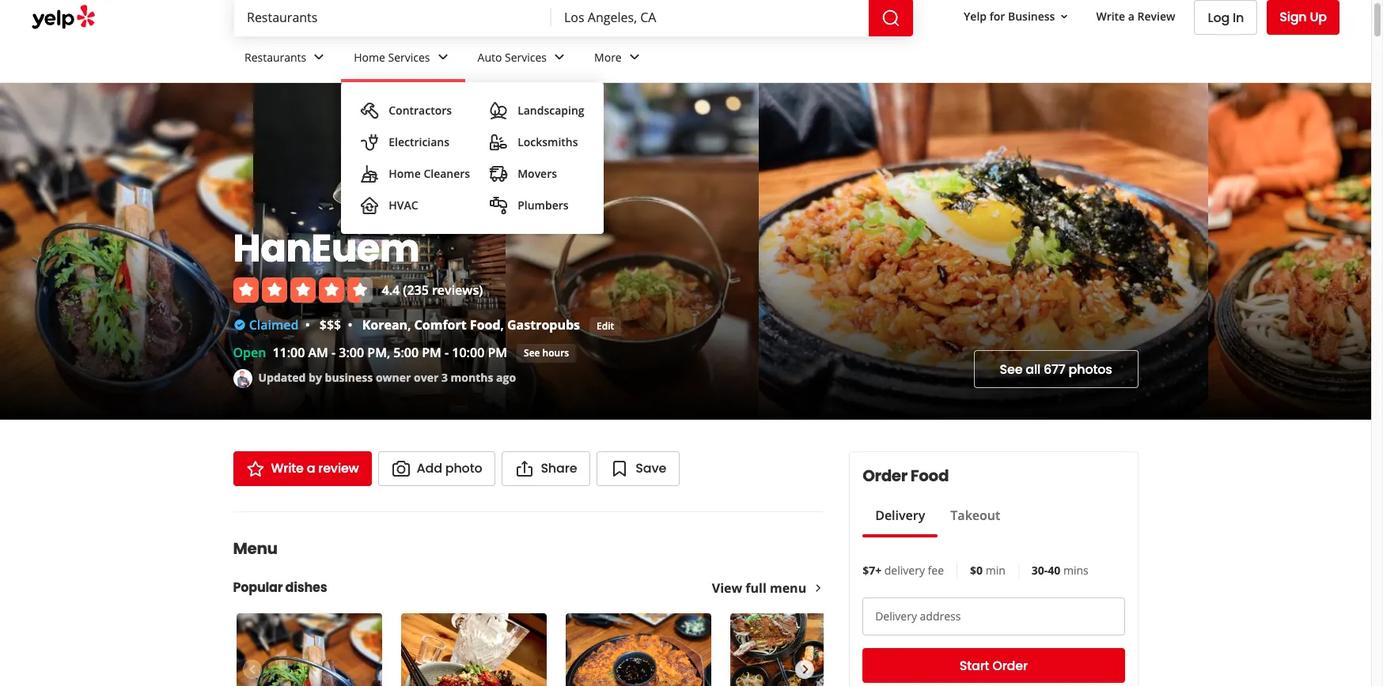 Task type: locate. For each thing, give the bounding box(es) containing it.
24 save outline v2 image
[[610, 460, 629, 479]]

dishes
[[285, 579, 327, 597]]

1 horizontal spatial ,
[[501, 316, 504, 334]]

photo of haneuem - los angeles, ca, us. braised wagyu beef ribs ( so deueng galbi jjim ) image
[[0, 83, 253, 420]]

next image
[[796, 661, 814, 680]]

0 horizontal spatial pm
[[422, 344, 441, 362]]

1 horizontal spatial -
[[445, 344, 449, 362]]

1 vertical spatial write
[[271, 460, 304, 478]]

see for see all 677 photos
[[1000, 360, 1023, 379]]

0 horizontal spatial services
[[388, 50, 430, 65]]

1 horizontal spatial order
[[992, 657, 1028, 675]]

3 24 chevron down v2 image from the left
[[625, 48, 644, 67]]

,
[[408, 316, 411, 334], [501, 316, 504, 334]]

0 vertical spatial delivery
[[875, 507, 925, 525]]

menu containing contractors
[[341, 82, 603, 234]]

None search field
[[234, 0, 916, 36]]

0 horizontal spatial ,
[[408, 316, 411, 334]]

1 horizontal spatial pm
[[488, 344, 507, 362]]

2 none field from the left
[[564, 9, 856, 26]]

$7+
[[863, 563, 882, 578]]

delivery
[[875, 507, 925, 525], [875, 609, 917, 624]]

1 horizontal spatial food
[[911, 465, 949, 487]]

fee
[[928, 563, 944, 578]]

sign
[[1280, 8, 1307, 26]]

1 vertical spatial a
[[307, 460, 315, 478]]

see
[[524, 346, 540, 360], [1000, 360, 1023, 379]]

2 24 chevron down v2 image from the left
[[550, 48, 569, 67]]

log in link
[[1194, 0, 1257, 35]]

1 vertical spatial order
[[992, 657, 1028, 675]]

$$$
[[320, 316, 341, 334]]

more link
[[582, 36, 657, 82]]

see inside "link"
[[524, 346, 540, 360]]

landscaping
[[518, 103, 584, 118]]

0 vertical spatial a
[[1128, 8, 1135, 23]]

a for review
[[307, 460, 315, 478]]

services right the auto
[[505, 50, 547, 65]]

None field
[[247, 9, 539, 26], [564, 9, 856, 26]]

contractors link
[[354, 95, 476, 127]]

add photo
[[417, 460, 482, 478]]

landscaping link
[[483, 95, 591, 127]]

24 camera v2 image
[[391, 460, 410, 479]]

0 horizontal spatial none field
[[247, 9, 539, 26]]

10:00
[[452, 344, 484, 362]]

min
[[986, 563, 1006, 578]]

0 horizontal spatial a
[[307, 460, 315, 478]]

2 horizontal spatial 24 chevron down v2 image
[[625, 48, 644, 67]]

am
[[308, 344, 328, 362]]

popular dishes
[[233, 579, 327, 597]]

0 vertical spatial see
[[524, 346, 540, 360]]

1 services from the left
[[388, 50, 430, 65]]

1 horizontal spatial services
[[505, 50, 547, 65]]

write a review link
[[1090, 2, 1182, 31]]

up
[[1310, 8, 1327, 26]]

a for review
[[1128, 8, 1135, 23]]

1 horizontal spatial see
[[1000, 360, 1023, 379]]

share button
[[502, 452, 591, 487]]

- right am
[[332, 344, 336, 362]]

comfort food link
[[414, 316, 501, 334]]

24 moving v2 image
[[489, 165, 508, 184]]

full
[[746, 580, 767, 597]]

0 vertical spatial home
[[354, 50, 385, 65]]

24 electrician v2 image
[[360, 133, 379, 152]]

2 services from the left
[[505, 50, 547, 65]]

food
[[470, 316, 501, 334], [911, 465, 949, 487]]

home down find field
[[354, 50, 385, 65]]

1 horizontal spatial a
[[1128, 8, 1135, 23]]

movers link
[[483, 158, 591, 190]]

delivery tab panel
[[863, 538, 1013, 544]]

home inside home cleaners link
[[389, 166, 421, 181]]

delivery inside delivery address start order
[[875, 609, 917, 624]]

gastropubs link
[[507, 316, 580, 334]]

open
[[233, 344, 266, 362]]

1 - from the left
[[332, 344, 336, 362]]

, left gastropubs link
[[501, 316, 504, 334]]

1 delivery from the top
[[875, 507, 925, 525]]

tab list
[[863, 506, 1013, 538]]

order
[[863, 465, 907, 487], [992, 657, 1028, 675]]

24 chevron down v2 image
[[310, 48, 329, 67], [550, 48, 569, 67], [625, 48, 644, 67]]

$7+ delivery fee
[[863, 563, 944, 578]]

locksmiths
[[518, 135, 578, 150]]

0 horizontal spatial 24 chevron down v2 image
[[310, 48, 329, 67]]

plumbers link
[[483, 190, 591, 222]]

0 horizontal spatial home
[[354, 50, 385, 65]]

3:00
[[339, 344, 364, 362]]

search image
[[881, 8, 900, 27]]

11:00
[[273, 344, 305, 362]]

home
[[354, 50, 385, 65], [389, 166, 421, 181]]

edit button
[[590, 317, 621, 336]]

(235 reviews) link
[[403, 281, 483, 299]]

services left 24 chevron down v2 image
[[388, 50, 430, 65]]

write a review
[[271, 460, 359, 478]]

home inside home services "link"
[[354, 50, 385, 65]]

24 chevron down v2 image right auto services
[[550, 48, 569, 67]]

pm up ago
[[488, 344, 507, 362]]

food up 10:00
[[470, 316, 501, 334]]

haneuem
[[233, 222, 420, 275]]

write for write a review
[[271, 460, 304, 478]]

menu inside business categories element
[[341, 82, 603, 234]]

0 horizontal spatial see
[[524, 346, 540, 360]]

24 chevron down v2 image inside restaurants 'link'
[[310, 48, 329, 67]]

none field near
[[564, 9, 856, 26]]

pork belly kimchi stew image
[[565, 614, 711, 687]]

4.4 star rating image
[[233, 277, 372, 303]]

start order button
[[863, 649, 1125, 684]]

plumbers
[[518, 198, 569, 213]]

0 horizontal spatial -
[[332, 344, 336, 362]]

food up delivery tab panel
[[911, 465, 949, 487]]

1 horizontal spatial none field
[[564, 9, 856, 26]]

24 chevron down v2 image inside more "link"
[[625, 48, 644, 67]]

2 delivery from the top
[[875, 609, 917, 624]]

restaurants
[[244, 50, 306, 65]]

-
[[332, 344, 336, 362], [445, 344, 449, 362]]

0 horizontal spatial food
[[470, 316, 501, 334]]

business
[[325, 370, 373, 385]]

0 horizontal spatial write
[[271, 460, 304, 478]]

contractors
[[389, 103, 452, 118]]

1 24 chevron down v2 image from the left
[[310, 48, 329, 67]]

, up 5:00
[[408, 316, 411, 334]]

order inside delivery address start order
[[992, 657, 1028, 675]]

24 home cleaning v2 image
[[360, 165, 379, 184]]

write left review
[[1096, 8, 1125, 23]]

1 vertical spatial home
[[389, 166, 421, 181]]

24 chevron down v2 image right restaurants
[[310, 48, 329, 67]]

1 horizontal spatial 24 chevron down v2 image
[[550, 48, 569, 67]]

1 vertical spatial delivery
[[875, 609, 917, 624]]

0 vertical spatial order
[[863, 465, 907, 487]]

services inside "link"
[[388, 50, 430, 65]]

1 horizontal spatial write
[[1096, 8, 1125, 23]]

16 claim filled v2 image
[[233, 319, 246, 331]]

menu
[[341, 82, 603, 234]]

movers
[[518, 166, 557, 181]]

home up hvac
[[389, 166, 421, 181]]

1 horizontal spatial home
[[389, 166, 421, 181]]

electricians
[[389, 135, 449, 150]]

- left 10:00
[[445, 344, 449, 362]]

delivery left address
[[875, 609, 917, 624]]

a
[[1128, 8, 1135, 23], [307, 460, 315, 478]]

24 chevron down v2 image right more
[[625, 48, 644, 67]]

2 pm from the left
[[488, 344, 507, 362]]

write right 24 star v2 icon
[[271, 460, 304, 478]]

spicy marinated fresh raw crabs image
[[401, 614, 546, 687]]

14 chevron right outline image
[[813, 583, 824, 594]]

order food
[[863, 465, 949, 487]]

address
[[920, 609, 961, 624]]

delivery down order food
[[875, 507, 925, 525]]

view full menu link
[[712, 580, 824, 597]]

write a review link
[[233, 452, 372, 487]]

korean bbq lateral cut angus beef short rib image
[[730, 614, 876, 687]]

4.4
[[382, 281, 400, 299]]

see left all
[[1000, 360, 1023, 379]]

delivery for delivery address start order
[[875, 609, 917, 624]]

add
[[417, 460, 442, 478]]

view full menu
[[712, 580, 806, 597]]

save button
[[597, 452, 680, 487]]

1 vertical spatial see
[[1000, 360, 1023, 379]]

0 vertical spatial write
[[1096, 8, 1125, 23]]

24 plumbers v2 image
[[489, 196, 508, 215]]

pm up over
[[422, 344, 441, 362]]

photo of haneuem - los angeles, ca, us. ig: happyfoodieoc image
[[506, 83, 758, 420]]

korean link
[[362, 316, 408, 334]]

see left hours
[[524, 346, 540, 360]]

see all 677 photos
[[1000, 360, 1112, 379]]

delivery address start order
[[875, 609, 1028, 675]]

locksmiths link
[[483, 127, 591, 158]]

business categories element
[[232, 36, 1340, 234]]

menu element
[[208, 512, 879, 687]]

24 chevron down v2 image inside auto services link
[[550, 48, 569, 67]]

0 horizontal spatial order
[[863, 465, 907, 487]]

4.4 (235 reviews)
[[382, 281, 483, 299]]

1 none field from the left
[[247, 9, 539, 26]]



Task type: describe. For each thing, give the bounding box(es) containing it.
see hours link
[[517, 344, 576, 363]]

sign up
[[1280, 8, 1327, 26]]

home cleaners link
[[354, 158, 476, 190]]

24 contractor v2 image
[[360, 101, 379, 120]]

auto services
[[478, 50, 547, 65]]

photo of haneuem - los angeles, ca, us. kalbi short ribs image
[[1208, 83, 1383, 420]]

see all 677 photos link
[[974, 351, 1138, 389]]

$0
[[970, 563, 983, 578]]

24 chevron down v2 image
[[433, 48, 452, 67]]

see for see hours
[[524, 346, 540, 360]]

30-40 mins
[[1032, 563, 1089, 578]]

Near text field
[[564, 9, 856, 26]]

over
[[414, 370, 439, 385]]

edit
[[597, 319, 614, 333]]

24 chevron down v2 image for more
[[625, 48, 644, 67]]

log in
[[1208, 8, 1244, 27]]

Find text field
[[247, 9, 539, 26]]

1 , from the left
[[408, 316, 411, 334]]

updated
[[258, 370, 306, 385]]

home for home services
[[354, 50, 385, 65]]

services for home services
[[388, 50, 430, 65]]

photo of haneuem - los angeles, ca, us. inside image
[[253, 83, 506, 420]]

tab list containing delivery
[[863, 506, 1013, 538]]

home cleaners
[[389, 166, 470, 181]]

24 locksmith v2 image
[[489, 133, 508, 152]]

claimed
[[249, 316, 299, 334]]

menu
[[770, 580, 806, 597]]

$0 min
[[970, 563, 1006, 578]]

by
[[309, 370, 322, 385]]

takeout
[[951, 507, 1000, 525]]

photos
[[1069, 360, 1112, 379]]

share
[[541, 460, 577, 478]]

previous image
[[243, 661, 260, 680]]

in
[[1233, 8, 1244, 27]]

24 heating cooling v2 image
[[360, 196, 379, 215]]

1 vertical spatial food
[[911, 465, 949, 487]]

3
[[441, 370, 448, 385]]

write for write a review
[[1096, 8, 1125, 23]]

all
[[1026, 360, 1041, 379]]

home services link
[[341, 36, 465, 82]]

delivery for delivery
[[875, 507, 925, 525]]

comfort
[[414, 316, 467, 334]]

ago
[[496, 370, 516, 385]]

popular
[[233, 579, 283, 597]]

mins
[[1063, 563, 1089, 578]]

save
[[636, 460, 666, 478]]

auto
[[478, 50, 502, 65]]

review
[[1137, 8, 1175, 23]]

see hours
[[524, 346, 569, 360]]

photo
[[445, 460, 482, 478]]

30-
[[1032, 563, 1048, 578]]

yelp
[[964, 8, 987, 23]]

business
[[1008, 8, 1055, 23]]

2 - from the left
[[445, 344, 449, 362]]

hours
[[542, 346, 569, 360]]

log
[[1208, 8, 1230, 27]]

electricians link
[[354, 127, 476, 158]]

add photo link
[[378, 452, 496, 487]]

home for home cleaners
[[389, 166, 421, 181]]

0 vertical spatial food
[[470, 316, 501, 334]]

hvac
[[389, 198, 418, 213]]

korean
[[362, 316, 408, 334]]

menu
[[233, 538, 277, 560]]

view
[[712, 580, 742, 597]]

40
[[1048, 563, 1061, 578]]

24 star v2 image
[[246, 460, 265, 479]]

24 landscaping v2 image
[[489, 101, 508, 120]]

pm,
[[367, 344, 390, 362]]

16 chevron down v2 image
[[1058, 10, 1071, 23]]

hvac link
[[354, 190, 476, 222]]

yelp for business
[[964, 8, 1055, 23]]

none field find
[[247, 9, 539, 26]]

delivery
[[884, 563, 925, 578]]

gastropubs
[[507, 316, 580, 334]]

2 , from the left
[[501, 316, 504, 334]]

1 pm from the left
[[422, 344, 441, 362]]

services for auto services
[[505, 50, 547, 65]]

owner
[[376, 370, 411, 385]]

sign up link
[[1267, 0, 1340, 35]]

more
[[594, 50, 622, 65]]

677
[[1044, 360, 1066, 379]]

start
[[960, 657, 989, 675]]

photo of haneuem - los angeles, ca, us. kimchi fried rice image
[[758, 83, 1208, 420]]

auto services link
[[465, 36, 582, 82]]

write a review
[[1096, 8, 1175, 23]]

updated by business owner over 3 months ago
[[258, 370, 516, 385]]

for
[[990, 8, 1005, 23]]

review
[[318, 460, 359, 478]]

restaurants link
[[232, 36, 341, 82]]

home services
[[354, 50, 430, 65]]

yelp for business button
[[957, 2, 1077, 31]]

braised wagyu beef back ribs image
[[236, 614, 382, 687]]

reviews)
[[432, 281, 483, 299]]

24 share v2 image
[[515, 460, 534, 479]]

24 chevron down v2 image for restaurants
[[310, 48, 329, 67]]

open 11:00 am - 3:00 pm, 5:00 pm - 10:00 pm
[[233, 344, 507, 362]]

24 chevron down v2 image for auto services
[[550, 48, 569, 67]]



Task type: vqa. For each thing, say whether or not it's contained in the screenshot.
The Friends element containing 0
no



